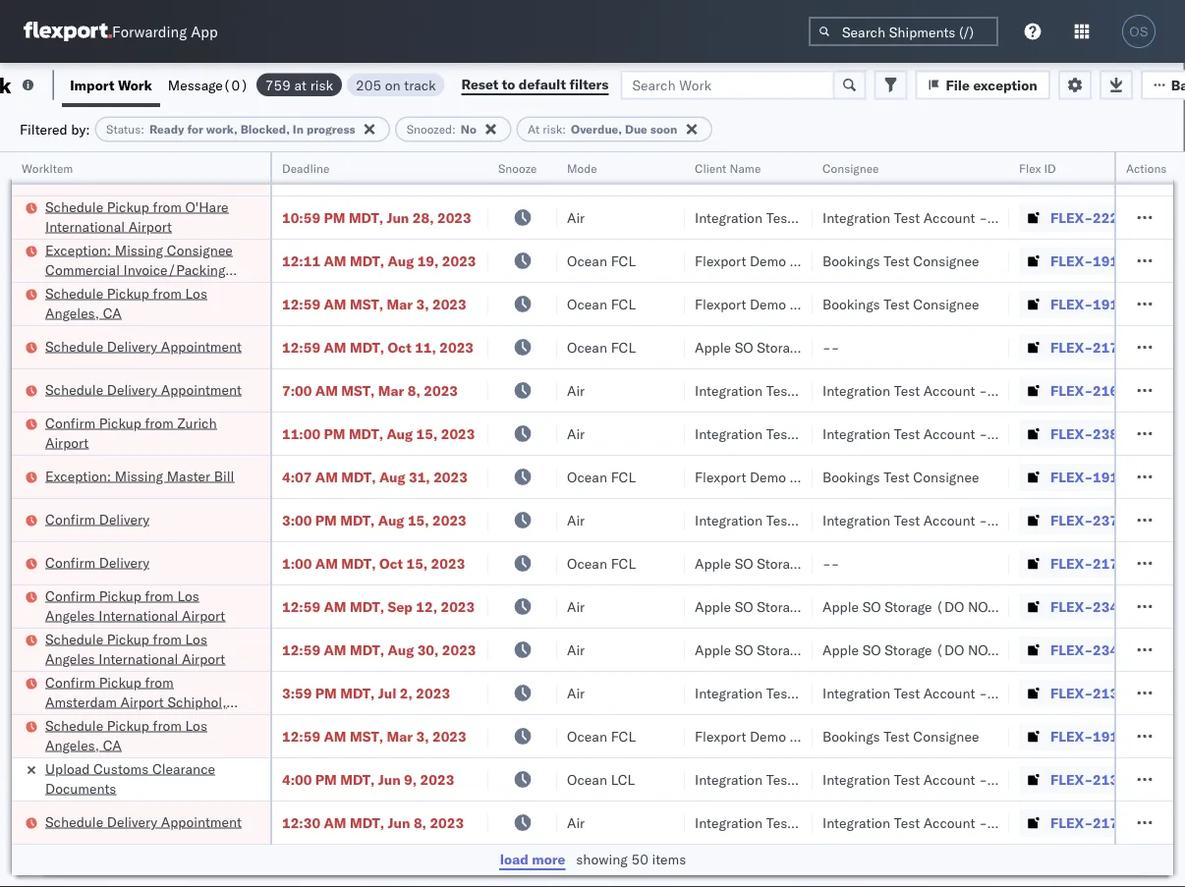 Task type: describe. For each thing, give the bounding box(es) containing it.
aug for 4:07 am mdt, aug 31, 2023
[[379, 468, 406, 486]]

in
[[293, 122, 304, 137]]

mdt, for 12:59 am mdt, oct 11, 2023
[[350, 339, 385, 356]]

delivery up confirm pickup from los angeles international airport
[[99, 554, 150, 571]]

oct for 15,
[[379, 555, 403, 572]]

10 flex- from the top
[[1051, 555, 1093, 572]]

am right 1:00
[[315, 555, 338, 572]]

los for confirm pickup from los angeles international airport button
[[177, 587, 199, 605]]

schedule pickup from los angeles international airport button
[[45, 630, 245, 671]]

am for 'schedule delivery appointment' link for 12:30
[[324, 815, 347, 832]]

6 fcl from the top
[[611, 728, 636, 745]]

pm for 3:00
[[315, 512, 337, 529]]

1:00 am mdt, oct 15, 2023
[[282, 555, 465, 572]]

8 ocean from the top
[[567, 771, 608, 788]]

confirm pickup from zurich airport link
[[45, 413, 245, 453]]

schiphol,
[[168, 694, 227, 711]]

os
[[1130, 24, 1149, 39]]

mdt, for 1:00 am mdt, oct 15, 2023
[[341, 555, 376, 572]]

reset
[[462, 76, 499, 93]]

airport inside the confirm pickup from zurich airport
[[45, 434, 89, 451]]

1 fcl from the top
[[611, 252, 636, 269]]

2,
[[400, 685, 413, 702]]

os button
[[1117, 9, 1162, 54]]

work,
[[206, 122, 238, 137]]

2023 for exception: missing consignee commercial invoice/packing list link
[[442, 252, 476, 269]]

for
[[187, 122, 203, 137]]

0 vertical spatial mar
[[387, 295, 413, 313]]

4 fcl from the top
[[611, 468, 636, 486]]

default
[[519, 76, 566, 93]]

from for confirm pickup from los angeles international airport link
[[145, 587, 174, 605]]

status : ready for work, blocked, in progress
[[106, 122, 356, 137]]

filtered
[[20, 120, 68, 138]]

name
[[730, 161, 761, 175]]

actions
[[1127, 161, 1167, 175]]

schedule pickup from o'hare international airport button
[[45, 197, 245, 238]]

id
[[1045, 161, 1057, 175]]

confirm delivery for 3:00
[[45, 511, 150, 528]]

angeles for confirm pickup from los angeles international airport
[[45, 607, 95, 624]]

flex-2345290
[[1051, 641, 1153, 659]]

bill
[[214, 467, 234, 485]]

by:
[[71, 120, 90, 138]]

mdt, for 12:59 am mdt, sep 12, 2023
[[350, 598, 385, 615]]

ca for "schedule pickup from los angeles, ca" link related to second schedule pickup from los angeles, ca button from the bottom
[[103, 304, 122, 321]]

4 ocean fcl from the top
[[567, 468, 636, 486]]

missing for consignee
[[115, 241, 163, 259]]

upload for upload customs clearance documents
[[45, 760, 90, 778]]

1911466 for exception: missing consignee commercial invoice/packing list link
[[1093, 252, 1153, 269]]

2023 for confirm pickup from los angeles international airport link
[[441, 598, 475, 615]]

9,
[[404, 771, 417, 788]]

schedule for second schedule pickup from los angeles, ca button from the bottom
[[45, 285, 103, 302]]

flex- for exception: missing consignee commercial invoice/packing list link
[[1051, 252, 1093, 269]]

8, for mar
[[408, 382, 421, 399]]

4:59 pm mdt, sep 3, 2023
[[282, 166, 457, 183]]

pickup for 'confirm pickup from zurich airport' button
[[99, 414, 141, 432]]

mdt, for 11:00 pm mdt, aug 15, 2023
[[349, 425, 383, 442]]

jul
[[378, 685, 397, 702]]

flex-1919146
[[1051, 468, 1153, 486]]

schedule delivery appointment for 12:59 am mdt, oct 11, 2023
[[45, 338, 242, 355]]

resize handle column header for consignee button in the top of the page
[[986, 152, 1010, 888]]

confirm pickup from zurich airport button
[[45, 413, 245, 455]]

bookings for 1st schedule pickup from los angeles, ca button from the bottom
[[823, 728, 880, 745]]

15, for 3:00 pm mdt, aug 15, 2023
[[408, 512, 429, 529]]

exception: missing consignee commercial invoice/packing list button
[[45, 240, 245, 298]]

10:59
[[282, 209, 321, 226]]

jun for 28,
[[387, 209, 409, 226]]

4 flexport demo consignee from the top
[[695, 728, 856, 745]]

delivery down upload customs clearance documents
[[107, 814, 157, 831]]

bookings test consignee for exception: missing consignee commercial invoice/packing list link
[[823, 252, 980, 269]]

2 schedule pickup from los angeles, ca button from the top
[[45, 716, 245, 757]]

confirm pickup from los angeles international airport link
[[45, 586, 245, 626]]

2 vertical spatial mar
[[387, 728, 413, 745]]

use) for 12:59 am mdt, oct 11, 2023
[[871, 339, 907, 356]]

flex id
[[1019, 161, 1057, 175]]

reset to default filters
[[462, 76, 609, 93]]

1 schedule pickup from los angeles, ca button from the top
[[45, 284, 245, 325]]

amsterdam
[[45, 694, 117, 711]]

upload proof of delivery button
[[45, 164, 197, 185]]

from for schedule pickup from los angeles international airport link
[[153, 631, 182, 648]]

5 fcl from the top
[[611, 555, 636, 572]]

1 angeles, from the top
[[45, 304, 99, 321]]

12,
[[416, 598, 438, 615]]

workitem
[[22, 161, 73, 175]]

load more button
[[499, 850, 567, 870]]

customs
[[93, 760, 149, 778]]

2 schedule pickup from los angeles, ca from the top
[[45, 717, 207, 754]]

4:07
[[282, 468, 312, 486]]

3:00
[[282, 512, 312, 529]]

confirm delivery button for 3:00 pm mdt, aug 15, 2023
[[45, 510, 150, 531]]

showing
[[576, 851, 628, 869]]

1 ocean fcl from the top
[[567, 252, 636, 269]]

2 angeles, from the top
[[45, 737, 99, 754]]

2023 for upload proof of delivery link
[[423, 166, 457, 183]]

3 : from the left
[[563, 122, 566, 137]]

account for flex-2171354
[[924, 815, 976, 832]]

ocean lcl for 4:59 pm mdt, sep 3, 2023
[[567, 166, 635, 183]]

consignee button
[[813, 156, 990, 176]]

10:59 pm mdt, jun 28, 2023
[[282, 209, 472, 226]]

test for exception: missing consignee commercial invoice/packing list link
[[884, 252, 910, 269]]

work
[[118, 76, 152, 93]]

31,
[[409, 468, 430, 486]]

2023 for 7:00's 'schedule delivery appointment' link
[[424, 382, 458, 399]]

pickup for schedule pickup from o'hare international airport 'button'
[[107, 198, 149, 215]]

delivery down exception: missing consignee commercial invoice/packing list
[[107, 338, 157, 355]]

confirm pickup from amsterdam airport schiphol, haarlemmermeer, netherlands link
[[45, 673, 245, 730]]

2023 right 9,
[[420, 771, 455, 788]]

integration test account - swarovski
[[823, 209, 1054, 226]]

12:11
[[282, 252, 321, 269]]

am for 12:59's 'schedule delivery appointment' link
[[324, 339, 347, 356]]

snooze
[[498, 161, 537, 175]]

2 fcl from the top
[[611, 295, 636, 313]]

exception: for exception: missing master bill
[[45, 467, 111, 485]]

8, for jun
[[414, 815, 427, 832]]

delivery up the confirm pickup from zurich airport
[[107, 381, 157, 398]]

schedule for 12:30 am mdt, jun 8, 2023's schedule delivery appointment button
[[45, 814, 103, 831]]

2166988
[[1093, 382, 1153, 399]]

account for flex-2132767
[[924, 685, 976, 702]]

mdt, for 12:59 am mdt, aug 30, 2023
[[350, 641, 385, 659]]

2171354
[[1093, 815, 1153, 832]]

apple for 12:59 am mdt, oct 11, 2023
[[695, 339, 731, 356]]

15, for 11:00 pm mdt, aug 15, 2023
[[416, 425, 438, 442]]

mode button
[[557, 156, 666, 176]]

use) for 12:59 am mdt, aug 30, 2023
[[871, 641, 907, 659]]

ltd.
[[930, 166, 955, 183]]

ocean for "schedule pickup from los angeles, ca" link related to second schedule pickup from los angeles, ca button from the bottom
[[567, 295, 608, 313]]

exception: missing consignee commercial invoice/packing list link
[[45, 240, 245, 298]]

1 12:59 from the top
[[282, 295, 321, 313]]

master
[[167, 467, 210, 485]]

3 fcl from the top
[[611, 339, 636, 356]]

7:00 am mst, mar 8, 2023
[[282, 382, 458, 399]]

3 resize handle column header from the left
[[534, 152, 557, 888]]

cascade for cascade trading
[[695, 166, 749, 183]]

forwarding app
[[112, 22, 218, 41]]

0 vertical spatial mst,
[[350, 295, 384, 313]]

11:00 pm mdt, aug 15, 2023
[[282, 425, 475, 442]]

demo for exception: missing consignee commercial invoice/packing list link
[[750, 252, 787, 269]]

2023 for "schedule pickup from los angeles, ca" link corresponding to 1st schedule pickup from los angeles, ca button from the bottom
[[433, 728, 467, 745]]

9 flex- from the top
[[1051, 512, 1093, 529]]

4 flexport from the top
[[695, 728, 747, 745]]

flex-2124373
[[1051, 166, 1153, 183]]

resize handle column header for client name button
[[789, 152, 813, 888]]

pm for 11:00
[[324, 425, 345, 442]]

so for 12:59 am mdt, oct 11, 2023
[[735, 339, 754, 356]]

flex-2342347
[[1051, 598, 1153, 615]]

mdt, for 4:59 pm mdt, sep 3, 2023
[[340, 166, 375, 183]]

lcl for 4:59 pm mdt, sep 3, 2023
[[611, 166, 635, 183]]

lagerfeld for flex-2132512
[[1020, 771, 1079, 788]]

2 confirm from the top
[[45, 511, 95, 528]]

pickup up customs
[[107, 717, 149, 734]]

to
[[502, 76, 516, 93]]

mdt, for 10:59 pm mdt, jun 28, 2023
[[349, 209, 383, 226]]

airport inside confirm pickup from los angeles international airport
[[182, 607, 225, 624]]

schedule for 1st schedule pickup from los angeles, ca button from the bottom
[[45, 717, 103, 734]]

1 flexport from the top
[[695, 252, 747, 269]]

integration test account - karl lagerfeld for flex-2132512
[[823, 771, 1079, 788]]

upload customs clearance documents link
[[45, 759, 245, 799]]

ready
[[149, 122, 184, 137]]

swarovski
[[991, 209, 1054, 226]]

mode
[[567, 161, 597, 175]]

so for 12:59 am mdt, aug 30, 2023
[[735, 641, 754, 659]]

not for 1:00 am mdt, oct 15, 2023
[[840, 555, 868, 572]]

documents
[[45, 780, 116, 797]]

2 12:59 am mst, mar 3, 2023 from the top
[[282, 728, 467, 745]]

flex-2221222
[[1051, 209, 1153, 226]]

bookings test consignee for 'exception: missing master bill' link
[[823, 468, 980, 486]]

am for schedule pickup from los angeles international airport link
[[324, 641, 347, 659]]

: for status
[[141, 122, 144, 137]]

schedule pickup from o'hare international airport link
[[45, 197, 245, 236]]

4:00
[[282, 771, 312, 788]]

12:59 for schedule pickup from los angeles international airport link
[[282, 641, 321, 659]]

1 vertical spatial mar
[[378, 382, 404, 399]]

progress
[[307, 122, 356, 137]]

international inside schedule pickup from o'hare international airport
[[45, 218, 125, 235]]

exception: missing master bill
[[45, 467, 234, 485]]

confirm pickup from zurich airport
[[45, 414, 217, 451]]

2023 for 'schedule delivery appointment' link for 12:30
[[430, 815, 464, 832]]

3 flexport demo consignee from the top
[[695, 468, 856, 486]]

confirm for zurich
[[45, 414, 95, 432]]

integration test account - karl lagerfeld for flex-2132767
[[823, 685, 1079, 702]]

snoozed
[[407, 122, 452, 137]]

6 ocean fcl from the top
[[567, 728, 636, 745]]

forwarding app link
[[24, 22, 218, 41]]

more
[[532, 851, 566, 869]]

sep for 3,
[[378, 166, 403, 183]]

12:59 am mdt, sep 12, 2023
[[282, 598, 475, 615]]

flex- for confirm pickup from los angeles international airport link
[[1051, 598, 1093, 615]]

5 12:59 from the top
[[282, 728, 321, 745]]

1 schedule pickup from los angeles, ca from the top
[[45, 285, 207, 321]]

jun for 8,
[[388, 815, 410, 832]]

ba
[[1172, 76, 1186, 93]]

schedule delivery appointment for 12:30 am mdt, jun 8, 2023
[[45, 814, 242, 831]]

2023 up the 12, at the bottom left of the page
[[431, 555, 465, 572]]

at
[[294, 76, 307, 93]]

delivery right of on the top left of the page
[[146, 165, 197, 182]]

3 confirm from the top
[[45, 554, 95, 571]]

apple for 12:59 am mdt, sep 12, 2023
[[695, 598, 731, 615]]

overdue,
[[571, 122, 622, 137]]

bookings test consignee for "schedule pickup from los angeles, ca" link corresponding to 1st schedule pickup from los angeles, ca button from the bottom
[[823, 728, 980, 745]]

load
[[500, 851, 529, 869]]

not for 12:59 am mdt, oct 11, 2023
[[840, 339, 868, 356]]

angeles for schedule pickup from los angeles international airport
[[45, 650, 95, 668]]

pickup for confirm pickup from amsterdam airport schiphol, haarlemmermeer, netherlands button in the bottom left of the page
[[99, 674, 141, 691]]

1919146
[[1093, 468, 1153, 486]]

workitem button
[[12, 156, 251, 176]]

import work button
[[62, 63, 160, 107]]

airport inside schedule pickup from los angeles international airport
[[182, 650, 225, 668]]



Task type: vqa. For each thing, say whether or not it's contained in the screenshot.
the Schedule Pickup from Los Angeles, CA link associated with 1:59 AM CST, Feb 17, 2023
no



Task type: locate. For each thing, give the bounding box(es) containing it.
schedule up the confirm pickup from zurich airport
[[45, 381, 103, 398]]

2 confirm delivery link from the top
[[45, 553, 150, 573]]

schedule pickup from los angeles, ca link for second schedule pickup from los angeles, ca button from the bottom
[[45, 284, 245, 323]]

1 vertical spatial exception:
[[45, 467, 111, 485]]

am up 12:59 am mdt, oct 11, 2023
[[324, 295, 347, 313]]

pickup inside schedule pickup from los angeles international airport
[[107, 631, 149, 648]]

0 vertical spatial appointment
[[161, 338, 242, 355]]

3 demo from the top
[[750, 468, 787, 486]]

flex-2171354 button
[[1019, 810, 1157, 837], [1019, 810, 1157, 837]]

message
[[168, 76, 223, 93]]

am right 4:07
[[315, 468, 338, 486]]

0 vertical spatial schedule delivery appointment link
[[45, 337, 242, 356]]

1 schedule from the top
[[45, 198, 103, 215]]

ca
[[103, 304, 122, 321], [103, 737, 122, 754]]

4:00 pm mdt, jun 9, 2023
[[282, 771, 455, 788]]

flex-1911466 down 'flex-2132767'
[[1051, 728, 1153, 745]]

schedule delivery appointment link down exception: missing consignee commercial invoice/packing list
[[45, 337, 242, 356]]

2 schedule delivery appointment button from the top
[[45, 380, 242, 402]]

mst, down 3:59 pm mdt, jul 2, 2023
[[350, 728, 384, 745]]

pm right 10:59
[[324, 209, 345, 226]]

1 horizontal spatial cascade
[[823, 166, 877, 183]]

from inside confirm pickup from los angeles international airport
[[145, 587, 174, 605]]

file
[[946, 76, 970, 93]]

4 resize handle column header from the left
[[662, 152, 685, 888]]

confirm delivery button up confirm pickup from los angeles international airport
[[45, 553, 150, 575]]

1 vertical spatial oct
[[379, 555, 403, 572]]

759
[[265, 76, 291, 93]]

1 vertical spatial international
[[99, 607, 178, 624]]

1 vertical spatial sep
[[388, 598, 413, 615]]

schedule down list
[[45, 338, 103, 355]]

karl left flex-2132512
[[991, 771, 1017, 788]]

international
[[45, 218, 125, 235], [99, 607, 178, 624], [99, 650, 178, 668]]

1 vertical spatial schedule delivery appointment link
[[45, 380, 242, 400]]

international up schedule pickup from los angeles international airport
[[99, 607, 178, 624]]

0 vertical spatial missing
[[115, 241, 163, 259]]

2 appointment from the top
[[161, 381, 242, 398]]

1 vertical spatial flex-1911466
[[1051, 295, 1153, 313]]

2342347
[[1093, 598, 1153, 615]]

lcl up showing 50 items
[[611, 771, 635, 788]]

am right 12:11
[[324, 252, 347, 269]]

13 flex- from the top
[[1051, 685, 1093, 702]]

3 bookings from the top
[[823, 468, 880, 486]]

air for 12:59 am mdt, aug 30, 2023
[[567, 641, 585, 659]]

14 flex- from the top
[[1051, 728, 1093, 745]]

3 schedule from the top
[[45, 338, 103, 355]]

angeles inside schedule pickup from los angeles international airport
[[45, 650, 95, 668]]

2 demo from the top
[[750, 295, 787, 313]]

test
[[894, 209, 920, 226], [884, 252, 910, 269], [884, 295, 910, 313], [894, 382, 920, 399], [766, 425, 793, 442], [894, 425, 920, 442], [884, 468, 910, 486], [766, 512, 793, 529], [894, 512, 920, 529], [894, 685, 920, 702], [884, 728, 910, 745], [894, 771, 920, 788], [894, 815, 920, 832]]

airport up schedule pickup from los angeles international airport link
[[182, 607, 225, 624]]

1 vertical spatial schedule pickup from los angeles, ca button
[[45, 716, 245, 757]]

0 vertical spatial ocean lcl
[[567, 166, 635, 183]]

from left o'hare
[[153, 198, 182, 215]]

resize handle column header for "flex id" button
[[1143, 152, 1167, 888]]

confirm for los
[[45, 587, 95, 605]]

delivery
[[146, 165, 197, 182], [107, 338, 157, 355], [107, 381, 157, 398], [99, 511, 150, 528], [99, 554, 150, 571], [107, 814, 157, 831]]

0 vertical spatial angeles,
[[45, 304, 99, 321]]

mar down 12:11 am mdt, aug 19, 2023 on the top left of page
[[387, 295, 413, 313]]

2023 right 31,
[[434, 468, 468, 486]]

1 vertical spatial 15,
[[408, 512, 429, 529]]

2 vertical spatial schedule delivery appointment link
[[45, 813, 242, 832]]

2 vertical spatial 1911466
[[1093, 728, 1153, 745]]

2023 right 19,
[[442, 252, 476, 269]]

1 vertical spatial risk
[[543, 122, 563, 137]]

los for the schedule pickup from los angeles international airport button on the bottom left
[[185, 631, 207, 648]]

0 vertical spatial international
[[45, 218, 125, 235]]

pm right 4:00
[[315, 771, 337, 788]]

2221222
[[1093, 209, 1153, 226]]

sep up 10:59 pm mdt, jun 28, 2023 in the left top of the page
[[378, 166, 403, 183]]

upload customs clearance documents
[[45, 760, 215, 797]]

1 vertical spatial 12:59 am mst, mar 3, 2023
[[282, 728, 467, 745]]

1 : from the left
[[141, 122, 144, 137]]

12:30 am mdt, jun 8, 2023
[[282, 815, 464, 832]]

2023 right 2,
[[416, 685, 450, 702]]

schedule pickup from o'hare international airport
[[45, 198, 229, 235]]

0 vertical spatial 15,
[[416, 425, 438, 442]]

schedule delivery appointment link down upload customs clearance documents link
[[45, 813, 242, 832]]

integration for flex-2132767
[[823, 685, 891, 702]]

16 flex- from the top
[[1051, 815, 1093, 832]]

4 bookings test consignee from the top
[[823, 728, 980, 745]]

flex- for "schedule pickup from los angeles, ca" link related to second schedule pickup from los angeles, ca button from the bottom
[[1051, 295, 1093, 313]]

2 vertical spatial jun
[[388, 815, 410, 832]]

karl for flex-2166988
[[991, 382, 1017, 399]]

schedule down workitem
[[45, 198, 103, 215]]

2 vertical spatial appointment
[[161, 814, 242, 831]]

resize handle column header for mode button
[[662, 152, 685, 888]]

3 ocean from the top
[[567, 295, 608, 313]]

2 flexport demo consignee from the top
[[695, 295, 856, 313]]

0 vertical spatial flex-2177389
[[1051, 339, 1153, 356]]

: left ready
[[141, 122, 144, 137]]

pickup inside schedule pickup from o'hare international airport
[[107, 198, 149, 215]]

aug left 30,
[[388, 641, 414, 659]]

1 vertical spatial upload
[[45, 760, 90, 778]]

storage
[[757, 339, 805, 356], [757, 555, 805, 572], [757, 598, 805, 615], [885, 598, 933, 615], [757, 641, 805, 659], [885, 641, 933, 659]]

consignee inside exception: missing consignee commercial invoice/packing list
[[167, 241, 233, 259]]

confirm pickup from los angeles international airport
[[45, 587, 225, 624]]

7 flex- from the top
[[1051, 425, 1093, 442]]

confirm inside the confirm pickup from amsterdam airport schiphol, haarlemmermeer, netherlands
[[45, 674, 95, 691]]

1 vertical spatial jun
[[378, 771, 401, 788]]

delivery down exception: missing master bill button
[[99, 511, 150, 528]]

1 vertical spatial schedule pickup from los angeles, ca
[[45, 717, 207, 754]]

0 vertical spatial 1911466
[[1093, 252, 1153, 269]]

flex-2132512
[[1051, 771, 1153, 788]]

confirm inside the confirm pickup from zurich airport
[[45, 414, 95, 432]]

account
[[924, 209, 976, 226], [924, 382, 976, 399], [796, 425, 848, 442], [924, 425, 976, 442], [796, 512, 848, 529], [924, 512, 976, 529], [924, 685, 976, 702], [924, 771, 976, 788], [924, 815, 976, 832]]

0 vertical spatial lcl
[[611, 166, 635, 183]]

air for 3:59 pm mdt, jul 2, 2023
[[567, 685, 585, 702]]

not
[[840, 339, 868, 356], [840, 555, 868, 572], [840, 598, 868, 615], [968, 598, 996, 615], [840, 641, 868, 659], [968, 641, 996, 659]]

1 flex-1911466 from the top
[[1051, 252, 1153, 269]]

1 resize handle column header from the left
[[247, 152, 270, 888]]

pickup
[[107, 198, 149, 215], [107, 285, 149, 302], [99, 414, 141, 432], [99, 587, 141, 605], [107, 631, 149, 648], [99, 674, 141, 691], [107, 717, 149, 734]]

2 flex-1911466 from the top
[[1051, 295, 1153, 313]]

air for 11:00 pm mdt, aug 15, 2023
[[567, 425, 585, 442]]

exception: up the commercial
[[45, 241, 111, 259]]

0 vertical spatial oct
[[388, 339, 412, 356]]

6 flex- from the top
[[1051, 382, 1093, 399]]

import
[[70, 76, 114, 93]]

schedule delivery appointment button
[[45, 337, 242, 358], [45, 380, 242, 402], [45, 813, 242, 834]]

flex-1911466
[[1051, 252, 1153, 269], [1051, 295, 1153, 313], [1051, 728, 1153, 745]]

filtered by:
[[20, 120, 90, 138]]

0 vertical spatial upload
[[45, 165, 90, 182]]

lcl for 4:00 pm mdt, jun 9, 2023
[[611, 771, 635, 788]]

15, up the 12, at the bottom left of the page
[[406, 555, 428, 572]]

2 ocean fcl from the top
[[567, 295, 636, 313]]

2 angeles from the top
[[45, 650, 95, 668]]

0 vertical spatial risk
[[310, 76, 333, 93]]

2 integration test account - karl lagerfeld from the top
[[823, 685, 1079, 702]]

air for 3:00 pm mdt, aug 15, 2023
[[567, 512, 585, 529]]

1 flex- from the top
[[1051, 166, 1093, 183]]

from for confirm pickup from amsterdam airport schiphol, haarlemmermeer, netherlands link
[[145, 674, 174, 691]]

0 vertical spatial schedule pickup from los angeles, ca
[[45, 285, 207, 321]]

karl for flex-2132512
[[991, 771, 1017, 788]]

2 horizontal spatial :
[[563, 122, 566, 137]]

pickup down the commercial
[[107, 285, 149, 302]]

0 vertical spatial jun
[[387, 209, 409, 226]]

1 vertical spatial missing
[[115, 467, 163, 485]]

3 schedule delivery appointment button from the top
[[45, 813, 242, 834]]

50
[[632, 851, 649, 869]]

pickup for confirm pickup from los angeles international airport button
[[99, 587, 141, 605]]

2 vertical spatial 3,
[[416, 728, 429, 745]]

international inside confirm pickup from los angeles international airport
[[99, 607, 178, 624]]

2 karl from the top
[[991, 685, 1017, 702]]

invoice/packing
[[123, 261, 226, 278]]

karl left flex-2166988
[[991, 382, 1017, 399]]

(do for 1:00 am mdt, oct 15, 2023
[[808, 555, 837, 572]]

integration for flex-2171354
[[823, 815, 891, 832]]

0 vertical spatial 3,
[[407, 166, 419, 183]]

2 flex-2177389 from the top
[[1051, 555, 1153, 572]]

international inside schedule pickup from los angeles international airport
[[99, 650, 178, 668]]

1 vertical spatial ca
[[103, 737, 122, 754]]

confirm delivery for 1:00
[[45, 554, 150, 571]]

3 flex-1911466 from the top
[[1051, 728, 1153, 745]]

confirm pickup from amsterdam airport schiphol, haarlemmermeer, netherlands
[[45, 674, 238, 730]]

am up 3:59 pm mdt, jul 2, 2023
[[324, 641, 347, 659]]

4 integration test account - karl lagerfeld from the top
[[823, 815, 1079, 832]]

oct left 11,
[[388, 339, 412, 356]]

integration for flex-2132512
[[823, 771, 891, 788]]

28,
[[413, 209, 434, 226]]

1 12:59 am mst, mar 3, 2023 from the top
[[282, 295, 467, 313]]

--
[[823, 339, 840, 356], [823, 555, 840, 572]]

flex-2171354
[[1051, 815, 1153, 832]]

air for 12:30 am mdt, jun 8, 2023
[[567, 815, 585, 832]]

am for 7:00's 'schedule delivery appointment' link
[[315, 382, 338, 399]]

trading left ltd.
[[880, 166, 927, 183]]

1 horizontal spatial trading
[[880, 166, 927, 183]]

from
[[153, 198, 182, 215], [153, 285, 182, 302], [145, 414, 174, 432], [145, 587, 174, 605], [153, 631, 182, 648], [145, 674, 174, 691], [153, 717, 182, 734]]

los down invoice/packing
[[185, 285, 207, 302]]

8, down 9,
[[414, 815, 427, 832]]

1 vertical spatial appointment
[[161, 381, 242, 398]]

0 vertical spatial flex-1911466
[[1051, 252, 1153, 269]]

apple so storage (do not use) for 12:59 am mdt, aug 30, 2023
[[695, 641, 907, 659]]

2 upload from the top
[[45, 760, 90, 778]]

2177389 for 1:00 am mdt, oct 15, 2023
[[1093, 555, 1153, 572]]

mdt, down 3:00 pm mdt, aug 15, 2023
[[341, 555, 376, 572]]

4 lagerfeld from the top
[[1020, 815, 1079, 832]]

1 missing from the top
[[115, 241, 163, 259]]

2023
[[423, 166, 457, 183], [437, 209, 472, 226], [442, 252, 476, 269], [433, 295, 467, 313], [440, 339, 474, 356], [424, 382, 458, 399], [441, 425, 475, 442], [434, 468, 468, 486], [433, 512, 467, 529], [431, 555, 465, 572], [441, 598, 475, 615], [442, 641, 476, 659], [416, 685, 450, 702], [433, 728, 467, 745], [420, 771, 455, 788], [430, 815, 464, 832]]

storage for 12:59 am mdt, sep 12, 2023
[[757, 598, 805, 615]]

karl for flex-2171354
[[991, 815, 1017, 832]]

missing down 'confirm pickup from zurich airport' button
[[115, 467, 163, 485]]

from inside the confirm pickup from zurich airport
[[145, 414, 174, 432]]

5 ocean fcl from the top
[[567, 555, 636, 572]]

confirm delivery down exception: missing master bill button
[[45, 511, 150, 528]]

1 vertical spatial lcl
[[611, 771, 635, 788]]

12:59 am mst, mar 3, 2023 up 12:59 am mdt, oct 11, 2023
[[282, 295, 467, 313]]

3:59
[[282, 685, 312, 702]]

4 flex- from the top
[[1051, 295, 1093, 313]]

1 vertical spatial angeles
[[45, 650, 95, 668]]

pm for 4:59
[[315, 166, 337, 183]]

12:59 up 3:59
[[282, 641, 321, 659]]

2 ocean from the top
[[567, 252, 608, 269]]

lcl
[[611, 166, 635, 183], [611, 771, 635, 788]]

1 vertical spatial 2177389
[[1093, 555, 1153, 572]]

15 flex- from the top
[[1051, 771, 1093, 788]]

12:11 am mdt, aug 19, 2023
[[282, 252, 476, 269]]

3 karl from the top
[[991, 771, 1017, 788]]

3 lagerfeld from the top
[[1020, 771, 1079, 788]]

so for 1:00 am mdt, oct 15, 2023
[[735, 555, 754, 572]]

upload inside upload customs clearance documents
[[45, 760, 90, 778]]

risk right at
[[310, 76, 333, 93]]

1 vertical spatial schedule delivery appointment button
[[45, 380, 242, 402]]

1 vertical spatial schedule pickup from los angeles, ca link
[[45, 716, 245, 756]]

Search Work text field
[[621, 70, 835, 100]]

12:59 am mst, mar 3, 2023 up 4:00 pm mdt, jun 9, 2023
[[282, 728, 467, 745]]

2 vertical spatial schedule delivery appointment button
[[45, 813, 242, 834]]

los inside schedule pickup from los angeles international airport
[[185, 631, 207, 648]]

am up the 7:00 am mst, mar 8, 2023 at the top of page
[[324, 339, 347, 356]]

message (0)
[[168, 76, 249, 93]]

2 confirm delivery button from the top
[[45, 553, 150, 575]]

airport up exception: missing consignee commercial invoice/packing list button
[[129, 218, 172, 235]]

12:59 am mdt, aug 30, 2023
[[282, 641, 476, 659]]

2 flexport from the top
[[695, 295, 747, 313]]

1 schedule delivery appointment button from the top
[[45, 337, 242, 358]]

pickup inside the confirm pickup from zurich airport
[[99, 414, 141, 432]]

1 confirm from the top
[[45, 414, 95, 432]]

2023 down snoozed : no
[[423, 166, 457, 183]]

load more
[[500, 851, 566, 869]]

resize handle column header
[[247, 152, 270, 888], [465, 152, 489, 888], [534, 152, 557, 888], [662, 152, 685, 888], [789, 152, 813, 888], [986, 152, 1010, 888], [1143, 152, 1167, 888], [1150, 152, 1174, 888]]

airport up exception: missing master bill
[[45, 434, 89, 451]]

missing down schedule pickup from o'hare international airport 'button'
[[115, 241, 163, 259]]

flexport. image
[[24, 22, 112, 41]]

karl for flex-2132767
[[991, 685, 1017, 702]]

flex- for "schedule pickup from los angeles, ca" link corresponding to 1st schedule pickup from los angeles, ca button from the bottom
[[1051, 728, 1093, 745]]

0 vertical spatial confirm delivery button
[[45, 510, 150, 531]]

2 exception: from the top
[[45, 467, 111, 485]]

schedule delivery appointment link for 12:59
[[45, 337, 242, 356]]

am for exception: missing consignee commercial invoice/packing list link
[[324, 252, 347, 269]]

8, down 11,
[[408, 382, 421, 399]]

from down schiphol,
[[153, 717, 182, 734]]

oct up '12:59 am mdt, sep 12, 2023'
[[379, 555, 403, 572]]

am for 'exception: missing master bill' link
[[315, 468, 338, 486]]

aug
[[388, 252, 414, 269], [387, 425, 413, 442], [379, 468, 406, 486], [378, 512, 404, 529], [388, 641, 414, 659]]

(do for 12:59 am mdt, sep 12, 2023
[[808, 598, 837, 615]]

status
[[106, 122, 141, 137]]

upload for upload proof of delivery
[[45, 165, 90, 182]]

2023 for 12:59's 'schedule delivery appointment' link
[[440, 339, 474, 356]]

0 horizontal spatial :
[[141, 122, 144, 137]]

pickup down upload proof of delivery button
[[107, 198, 149, 215]]

confirm down exception: missing master bill button
[[45, 511, 95, 528]]

1 air from the top
[[567, 209, 585, 226]]

integration test account - karl lagerfeld for flex-2171354
[[823, 815, 1079, 832]]

2 lagerfeld from the top
[[1020, 685, 1079, 702]]

ocean for 12:59's 'schedule delivery appointment' link
[[567, 339, 608, 356]]

lagerfeld up flex-2171354
[[1020, 771, 1079, 788]]

2 trading from the left
[[880, 166, 927, 183]]

use)
[[871, 339, 907, 356], [871, 555, 907, 572], [871, 598, 907, 615], [999, 598, 1035, 615], [871, 641, 907, 659], [999, 641, 1035, 659]]

1 lagerfeld from the top
[[1020, 382, 1079, 399]]

exception
[[974, 76, 1038, 93]]

7 air from the top
[[567, 685, 585, 702]]

angeles, down list
[[45, 304, 99, 321]]

2177389 for 12:59 am mdt, oct 11, 2023
[[1093, 339, 1153, 356]]

bookings for exception: missing master bill button
[[823, 468, 880, 486]]

6 ocean from the top
[[567, 555, 608, 572]]

3, up 28,
[[407, 166, 419, 183]]

so
[[735, 339, 754, 356], [735, 555, 754, 572], [735, 598, 754, 615], [863, 598, 881, 615], [735, 641, 754, 659], [863, 641, 881, 659]]

0 vertical spatial 8,
[[408, 382, 421, 399]]

1 vertical spatial 8,
[[414, 815, 427, 832]]

1 trading from the left
[[753, 166, 799, 183]]

zurich
[[177, 414, 217, 432]]

3 schedule delivery appointment link from the top
[[45, 813, 242, 832]]

4 ocean from the top
[[567, 339, 608, 356]]

4:59
[[282, 166, 312, 183]]

from inside the confirm pickup from amsterdam airport schiphol, haarlemmermeer, netherlands
[[145, 674, 174, 691]]

confirm delivery button for 1:00 am mdt, oct 15, 2023
[[45, 553, 150, 575]]

2023 down 19,
[[433, 295, 467, 313]]

flex- for schedule pickup from los angeles international airport link
[[1051, 641, 1093, 659]]

lagerfeld down flex-2132512
[[1020, 815, 1079, 832]]

7 ocean from the top
[[567, 728, 608, 745]]

am down 3:59 pm mdt, jul 2, 2023
[[324, 728, 347, 745]]

from inside schedule pickup from los angeles international airport
[[153, 631, 182, 648]]

apple so storage (do not use) for 1:00 am mdt, oct 15, 2023
[[695, 555, 907, 572]]

1911466 down 2132767
[[1093, 728, 1153, 745]]

flex-2177389 down flex-2377570
[[1051, 555, 1153, 572]]

2 resize handle column header from the left
[[465, 152, 489, 888]]

missing inside exception: missing consignee commercial invoice/packing list
[[115, 241, 163, 259]]

flex-2132512 button
[[1019, 766, 1157, 794], [1019, 766, 1157, 794]]

15, up 31,
[[416, 425, 438, 442]]

flex- for 7:00's 'schedule delivery appointment' link
[[1051, 382, 1093, 399]]

schedule up amsterdam
[[45, 631, 103, 648]]

1 vertical spatial angeles,
[[45, 737, 99, 754]]

risk
[[310, 76, 333, 93], [543, 122, 563, 137]]

upload inside button
[[45, 165, 90, 182]]

3 bookings test consignee from the top
[[823, 468, 980, 486]]

flex-1911466 down flex-2221222
[[1051, 252, 1153, 269]]

confirm up schedule pickup from los angeles international airport
[[45, 587, 95, 605]]

air for 7:00 am mst, mar 8, 2023
[[567, 382, 585, 399]]

filters
[[570, 76, 609, 93]]

0 vertical spatial schedule pickup from los angeles, ca link
[[45, 284, 245, 323]]

mdt, up the 7:00 am mst, mar 8, 2023 at the top of page
[[350, 339, 385, 356]]

1 karl from the top
[[991, 382, 1017, 399]]

confirm delivery link down exception: missing master bill button
[[45, 510, 150, 529]]

ocean for exception: missing consignee commercial invoice/packing list link
[[567, 252, 608, 269]]

4 bookings from the top
[[823, 728, 880, 745]]

schedule for the schedule pickup from los angeles international airport button on the bottom left
[[45, 631, 103, 648]]

from down confirm pickup from los angeles international airport button
[[153, 631, 182, 648]]

1 flex-2177389 from the top
[[1051, 339, 1153, 356]]

flex- for confirm pickup from amsterdam airport schiphol, haarlemmermeer, netherlands link
[[1051, 685, 1093, 702]]

3:00 pm mdt, aug 15, 2023
[[282, 512, 467, 529]]

0 horizontal spatial trading
[[753, 166, 799, 183]]

12:59 am mdt, oct 11, 2023
[[282, 339, 474, 356]]

5 schedule from the top
[[45, 631, 103, 648]]

not for 12:59 am mdt, aug 30, 2023
[[840, 641, 868, 659]]

3 12:59 from the top
[[282, 598, 321, 615]]

1 vertical spatial confirm delivery
[[45, 554, 150, 571]]

2132512
[[1093, 771, 1153, 788]]

airport up haarlemmermeer,
[[120, 694, 164, 711]]

0 vertical spatial 2177389
[[1093, 339, 1153, 356]]

schedule for schedule pickup from o'hare international airport 'button'
[[45, 198, 103, 215]]

schedule down the commercial
[[45, 285, 103, 302]]

from inside schedule pickup from o'hare international airport
[[153, 198, 182, 215]]

4 schedule from the top
[[45, 381, 103, 398]]

flex-2377570
[[1051, 512, 1153, 529]]

2 cascade from the left
[[823, 166, 877, 183]]

sep
[[378, 166, 403, 183], [388, 598, 413, 615]]

flex-2389713 button
[[1019, 420, 1157, 448], [1019, 420, 1157, 448]]

exception: missing consignee commercial invoice/packing list
[[45, 241, 233, 298]]

airport inside schedule pickup from o'hare international airport
[[129, 218, 172, 235]]

5 air from the top
[[567, 598, 585, 615]]

jun down 9,
[[388, 815, 410, 832]]

ocean lcl down at risk : overdue, due soon
[[567, 166, 635, 183]]

lagerfeld for flex-2171354
[[1020, 815, 1079, 832]]

items
[[652, 851, 686, 869]]

confirm pickup from amsterdam airport schiphol, haarlemmermeer, netherlands button
[[45, 673, 245, 730]]

0 vertical spatial schedule delivery appointment
[[45, 338, 242, 355]]

2 vertical spatial flex-1911466
[[1051, 728, 1153, 745]]

pickup inside confirm pickup from los angeles international airport
[[99, 587, 141, 605]]

0 vertical spatial schedule pickup from los angeles, ca button
[[45, 284, 245, 325]]

schedule inside schedule pickup from o'hare international airport
[[45, 198, 103, 215]]

schedule pickup from los angeles, ca link up customs
[[45, 716, 245, 756]]

2 2177389 from the top
[[1093, 555, 1153, 572]]

3 1911466 from the top
[[1093, 728, 1153, 745]]

flex-2389713
[[1051, 425, 1153, 442]]

3 schedule delivery appointment from the top
[[45, 814, 242, 831]]

2177389 up 2342347
[[1093, 555, 1153, 572]]

angeles, down haarlemmermeer,
[[45, 737, 99, 754]]

205
[[356, 76, 382, 93]]

international for schedule
[[99, 650, 178, 668]]

upload
[[45, 165, 90, 182], [45, 760, 90, 778]]

2023 down 4:00 pm mdt, jun 9, 2023
[[430, 815, 464, 832]]

apple so storage (do not use) for 12:59 am mdt, oct 11, 2023
[[695, 339, 907, 356]]

4 karl from the top
[[991, 815, 1017, 832]]

1 vertical spatial ocean lcl
[[567, 771, 635, 788]]

mdt, down 10:59 pm mdt, jun 28, 2023 in the left top of the page
[[350, 252, 385, 269]]

aug for 11:00 pm mdt, aug 15, 2023
[[387, 425, 413, 442]]

flex-
[[1051, 166, 1093, 183], [1051, 209, 1093, 226], [1051, 252, 1093, 269], [1051, 295, 1093, 313], [1051, 339, 1093, 356], [1051, 382, 1093, 399], [1051, 425, 1093, 442], [1051, 468, 1093, 486], [1051, 512, 1093, 529], [1051, 555, 1093, 572], [1051, 598, 1093, 615], [1051, 641, 1093, 659], [1051, 685, 1093, 702], [1051, 728, 1093, 745], [1051, 771, 1093, 788], [1051, 815, 1093, 832]]

proof
[[93, 165, 127, 182]]

2 confirm delivery from the top
[[45, 554, 150, 571]]

2023 down the 4:07 am mdt, aug 31, 2023
[[433, 512, 467, 529]]

4 demo from the top
[[750, 728, 787, 745]]

1 ca from the top
[[103, 304, 122, 321]]

0 vertical spatial exception:
[[45, 241, 111, 259]]

11 flex- from the top
[[1051, 598, 1093, 615]]

3 flexport from the top
[[695, 468, 747, 486]]

3, up 11,
[[416, 295, 429, 313]]

mdt, down the 7:00 am mst, mar 8, 2023 at the top of page
[[349, 425, 383, 442]]

schedule pickup from los angeles, ca up customs
[[45, 717, 207, 754]]

mdt, for 3:59 pm mdt, jul 2, 2023
[[340, 685, 375, 702]]

soon
[[651, 122, 678, 137]]

1 vertical spatial confirm delivery link
[[45, 553, 150, 573]]

apple so storage (do not use)
[[695, 339, 907, 356], [695, 555, 907, 572], [695, 598, 907, 615], [823, 598, 1035, 615], [695, 641, 907, 659], [823, 641, 1035, 659]]

mdt, down 1:00 am mdt, oct 15, 2023
[[350, 598, 385, 615]]

snoozed : no
[[407, 122, 477, 137]]

flex-1911466 for 1st schedule pickup from los angeles, ca button from the bottom
[[1051, 728, 1153, 745]]

3 ocean fcl from the top
[[567, 339, 636, 356]]

appointment
[[161, 338, 242, 355], [161, 381, 242, 398], [161, 814, 242, 831]]

am for "schedule pickup from los angeles, ca" link related to second schedule pickup from los angeles, ca button from the bottom
[[324, 295, 347, 313]]

1 integration test account - karl lagerfeld from the top
[[823, 382, 1079, 399]]

resize handle column header for deadline button
[[465, 152, 489, 888]]

flex- for upload proof of delivery link
[[1051, 166, 1093, 183]]

0 vertical spatial ca
[[103, 304, 122, 321]]

1 horizontal spatial risk
[[543, 122, 563, 137]]

aug for 3:00 pm mdt, aug 15, 2023
[[378, 512, 404, 529]]

1 1911466 from the top
[[1093, 252, 1153, 269]]

schedule pickup from los angeles, ca link down invoice/packing
[[45, 284, 245, 323]]

1 -- from the top
[[823, 339, 840, 356]]

1 exception: from the top
[[45, 241, 111, 259]]

2 schedule from the top
[[45, 285, 103, 302]]

12:59 am mst, mar 3, 2023
[[282, 295, 467, 313], [282, 728, 467, 745]]

2 vertical spatial schedule delivery appointment
[[45, 814, 242, 831]]

2 vertical spatial 15,
[[406, 555, 428, 572]]

1 confirm delivery from the top
[[45, 511, 150, 528]]

lagerfeld down flex-2345290 at the bottom of page
[[1020, 685, 1079, 702]]

angeles inside confirm pickup from los angeles international airport
[[45, 607, 95, 624]]

mst, down 12:59 am mdt, oct 11, 2023
[[341, 382, 375, 399]]

12:59 down 3:59
[[282, 728, 321, 745]]

0 horizontal spatial risk
[[310, 76, 333, 93]]

mdt, up 10:59 pm mdt, jun 28, 2023 in the left top of the page
[[340, 166, 375, 183]]

1 vertical spatial --
[[823, 555, 840, 572]]

19,
[[417, 252, 439, 269]]

test for schedule pickup from o'hare international airport link
[[894, 209, 920, 226]]

airport inside the confirm pickup from amsterdam airport schiphol, haarlemmermeer, netherlands
[[120, 694, 164, 711]]

schedule delivery appointment button down upload customs clearance documents link
[[45, 813, 242, 834]]

exception: for exception: missing consignee commercial invoice/packing list
[[45, 241, 111, 259]]

0 vertical spatial sep
[[378, 166, 403, 183]]

2 vertical spatial international
[[99, 650, 178, 668]]

mdt, for 12:30 am mdt, jun 8, 2023
[[350, 815, 385, 832]]

1 vertical spatial mst,
[[341, 382, 375, 399]]

1 vertical spatial schedule delivery appointment
[[45, 381, 242, 398]]

international up the commercial
[[45, 218, 125, 235]]

mdt, up 3:59 pm mdt, jul 2, 2023
[[350, 641, 385, 659]]

ocean lcl for 4:00 pm mdt, jun 9, 2023
[[567, 771, 635, 788]]

pickup inside the confirm pickup from amsterdam airport schiphol, haarlemmermeer, netherlands
[[99, 674, 141, 691]]

2 lcl from the top
[[611, 771, 635, 788]]

integration for flex-2166988
[[823, 382, 891, 399]]

0 horizontal spatial cascade
[[695, 166, 749, 183]]

confirm up confirm pickup from los angeles international airport
[[45, 554, 95, 571]]

0 vertical spatial 12:59 am mst, mar 3, 2023
[[282, 295, 467, 313]]

6 schedule from the top
[[45, 717, 103, 734]]

angeles up schedule pickup from los angeles international airport
[[45, 607, 95, 624]]

demo for "schedule pickup from los angeles, ca" link related to second schedule pickup from los angeles, ca button from the bottom
[[750, 295, 787, 313]]

missing for master
[[115, 467, 163, 485]]

los inside confirm pickup from los angeles international airport
[[177, 587, 199, 605]]

0 vertical spatial schedule delivery appointment button
[[45, 337, 242, 358]]

confirm delivery link for 1:00 am mdt, oct 15, 2023
[[45, 553, 150, 573]]

1 vertical spatial flex-2177389
[[1051, 555, 1153, 572]]

pickup up exception: missing master bill
[[99, 414, 141, 432]]

schedule delivery appointment link up confirm pickup from zurich airport link
[[45, 380, 242, 400]]

client
[[695, 161, 727, 175]]

1 bookings from the top
[[823, 252, 880, 269]]

Search Shipments (/) text field
[[809, 17, 999, 46]]

1 horizontal spatial :
[[452, 122, 456, 137]]

1 vertical spatial 1911466
[[1093, 295, 1153, 313]]

1 schedule delivery appointment from the top
[[45, 338, 242, 355]]

pm for 3:59
[[315, 685, 337, 702]]

2377570
[[1093, 512, 1153, 529]]

sep left the 12, at the bottom left of the page
[[388, 598, 413, 615]]

2023 down 30,
[[433, 728, 467, 745]]

on
[[385, 76, 401, 93]]

los up schedule pickup from los angeles international airport link
[[177, 587, 199, 605]]

8 resize handle column header from the left
[[1150, 152, 1174, 888]]

0 vertical spatial angeles
[[45, 607, 95, 624]]

schedule inside schedule pickup from los angeles international airport
[[45, 631, 103, 648]]

4 confirm from the top
[[45, 587, 95, 605]]

0 vertical spatial confirm delivery link
[[45, 510, 150, 529]]

2 vertical spatial mst,
[[350, 728, 384, 745]]

sep for 12,
[[388, 598, 413, 615]]

2023 for 'exception: missing master bill' link
[[434, 468, 468, 486]]

flex-2166988
[[1051, 382, 1153, 399]]

0 vertical spatial --
[[823, 339, 840, 356]]

ocean for 'exception: missing master bill' link
[[567, 468, 608, 486]]

1 lcl from the top
[[611, 166, 635, 183]]

appointment for 7:00 am mst, mar 8, 2023
[[161, 381, 242, 398]]

1 vertical spatial confirm delivery button
[[45, 553, 150, 575]]

exception: inside exception: missing consignee commercial invoice/packing list
[[45, 241, 111, 259]]

0 vertical spatial confirm delivery
[[45, 511, 150, 528]]

flex- for schedule pickup from o'hare international airport link
[[1051, 209, 1093, 226]]

pm right 11:00
[[324, 425, 345, 442]]

flex- for 12:59's 'schedule delivery appointment' link
[[1051, 339, 1093, 356]]

mdt, for 4:00 pm mdt, jun 9, 2023
[[340, 771, 375, 788]]

trading for cascade trading
[[753, 166, 799, 183]]

1 flexport demo consignee from the top
[[695, 252, 856, 269]]

confirm inside confirm pickup from los angeles international airport
[[45, 587, 95, 605]]

15,
[[416, 425, 438, 442], [408, 512, 429, 529], [406, 555, 428, 572]]

2023 for "schedule pickup from los angeles, ca" link related to second schedule pickup from los angeles, ca button from the bottom
[[433, 295, 467, 313]]

schedule pickup from los angeles international airport
[[45, 631, 225, 668]]

deadline button
[[272, 156, 469, 176]]

1 appointment from the top
[[161, 338, 242, 355]]

haarlemmermeer,
[[45, 713, 157, 730]]

1 vertical spatial 3,
[[416, 295, 429, 313]]

5 confirm from the top
[[45, 674, 95, 691]]

4:07 am mdt, aug 31, 2023
[[282, 468, 468, 486]]

pickup down confirm pickup from los angeles international airport
[[107, 631, 149, 648]]

airport
[[129, 218, 172, 235], [45, 434, 89, 451], [182, 607, 225, 624], [182, 650, 225, 668], [120, 694, 164, 711]]

client name button
[[685, 156, 793, 176]]

confirm delivery link
[[45, 510, 150, 529], [45, 553, 150, 573]]



